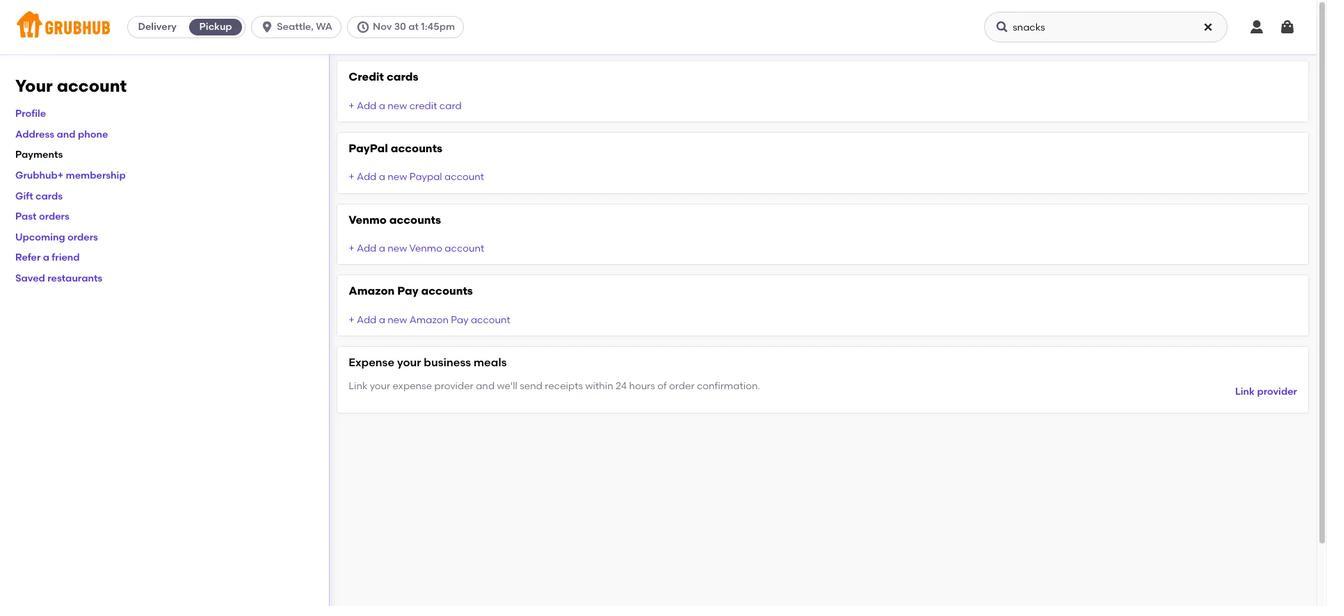 Task type: locate. For each thing, give the bounding box(es) containing it.
1:45pm
[[421, 21, 455, 33]]

and
[[57, 129, 76, 140], [476, 380, 495, 392]]

add for amazon
[[357, 314, 377, 326]]

1 vertical spatial and
[[476, 380, 495, 392]]

0 vertical spatial venmo
[[349, 213, 387, 227]]

your
[[397, 356, 421, 370], [370, 380, 390, 392]]

cards
[[387, 70, 418, 83], [35, 190, 63, 202]]

orders up friend
[[67, 231, 98, 243]]

card
[[439, 100, 462, 112]]

new down venmo accounts
[[388, 243, 407, 255]]

upcoming
[[15, 231, 65, 243]]

link provider button
[[1235, 380, 1297, 405]]

0 vertical spatial accounts
[[391, 142, 443, 155]]

expense your business meals
[[349, 356, 507, 370]]

+ for venmo accounts
[[349, 243, 354, 255]]

accounts
[[391, 142, 443, 155], [389, 213, 441, 227], [421, 285, 473, 298]]

a for amazon
[[379, 314, 385, 326]]

we'll
[[497, 380, 517, 392]]

a down amazon pay accounts
[[379, 314, 385, 326]]

and left phone on the top left of page
[[57, 129, 76, 140]]

saved restaurants link
[[15, 273, 102, 284]]

2 vertical spatial accounts
[[421, 285, 473, 298]]

a
[[379, 100, 385, 112], [379, 171, 385, 183], [379, 243, 385, 255], [43, 252, 49, 264], [379, 314, 385, 326]]

+ up "expense"
[[349, 314, 354, 326]]

1 vertical spatial pay
[[451, 314, 469, 326]]

orders for past orders
[[39, 211, 69, 223]]

3 + from the top
[[349, 243, 354, 255]]

+ add a new venmo account
[[349, 243, 484, 255]]

pay up business at bottom left
[[451, 314, 469, 326]]

24
[[616, 380, 627, 392]]

1 horizontal spatial link
[[1235, 386, 1255, 398]]

upcoming orders
[[15, 231, 98, 243]]

accounts up + add a new amazon pay account
[[421, 285, 473, 298]]

seattle, wa button
[[251, 16, 347, 38]]

1 horizontal spatial pay
[[451, 314, 469, 326]]

accounts up '+ add a new paypal account'
[[391, 142, 443, 155]]

credit
[[410, 100, 437, 112]]

your for expense
[[397, 356, 421, 370]]

1 horizontal spatial your
[[397, 356, 421, 370]]

1 add from the top
[[357, 100, 377, 112]]

a down venmo accounts
[[379, 243, 385, 255]]

+ add a new venmo account link
[[349, 243, 484, 255]]

4 add from the top
[[357, 314, 377, 326]]

new for credit
[[388, 100, 407, 112]]

phone
[[78, 129, 108, 140]]

cards up + add a new credit card
[[387, 70, 418, 83]]

2 new from the top
[[388, 171, 407, 183]]

0 horizontal spatial your
[[370, 380, 390, 392]]

accounts up + add a new venmo account link
[[389, 213, 441, 227]]

new left paypal
[[388, 171, 407, 183]]

past
[[15, 211, 37, 223]]

your down "expense"
[[370, 380, 390, 392]]

account right paypal
[[445, 171, 484, 183]]

1 vertical spatial accounts
[[389, 213, 441, 227]]

pickup button
[[187, 16, 245, 38]]

+ add a new credit card
[[349, 100, 462, 112]]

add down paypal
[[357, 171, 377, 183]]

add down venmo accounts
[[357, 243, 377, 255]]

new down amazon pay accounts
[[388, 314, 407, 326]]

+ add a new amazon pay account
[[349, 314, 510, 326]]

0 vertical spatial your
[[397, 356, 421, 370]]

0 horizontal spatial amazon
[[349, 285, 395, 298]]

svg image
[[260, 20, 274, 34], [1203, 22, 1214, 33]]

address and phone
[[15, 129, 108, 140]]

a down paypal accounts
[[379, 171, 385, 183]]

new
[[388, 100, 407, 112], [388, 171, 407, 183], [388, 243, 407, 255], [388, 314, 407, 326]]

your inside link your expense provider and we'll send receipts within 24 hours of order confirmation. link provider
[[370, 380, 390, 392]]

30
[[394, 21, 406, 33]]

+
[[349, 100, 354, 112], [349, 171, 354, 183], [349, 243, 354, 255], [349, 314, 354, 326]]

+ down venmo accounts
[[349, 243, 354, 255]]

2 + from the top
[[349, 171, 354, 183]]

1 horizontal spatial cards
[[387, 70, 418, 83]]

your up expense
[[397, 356, 421, 370]]

address
[[15, 129, 54, 140]]

pay
[[397, 285, 419, 298], [451, 314, 469, 326]]

business
[[424, 356, 471, 370]]

paypal
[[349, 142, 388, 155]]

add down credit
[[357, 100, 377, 112]]

1 + from the top
[[349, 100, 354, 112]]

1 vertical spatial cards
[[35, 190, 63, 202]]

your account
[[15, 76, 127, 96]]

link
[[349, 380, 368, 392], [1235, 386, 1255, 398]]

receipts
[[545, 380, 583, 392]]

refer
[[15, 252, 41, 264]]

amazon
[[349, 285, 395, 298], [410, 314, 449, 326]]

venmo up + add a new venmo account link
[[349, 213, 387, 227]]

new left credit
[[388, 100, 407, 112]]

amazon down amazon pay accounts
[[410, 314, 449, 326]]

0 vertical spatial orders
[[39, 211, 69, 223]]

1 horizontal spatial amazon
[[410, 314, 449, 326]]

orders up the upcoming orders link
[[39, 211, 69, 223]]

Search for food, convenience, alcohol... search field
[[984, 12, 1228, 42]]

at
[[409, 21, 419, 33]]

svg image
[[1249, 19, 1265, 35], [1279, 19, 1296, 35], [356, 20, 370, 34], [995, 20, 1009, 34]]

0 horizontal spatial pay
[[397, 285, 419, 298]]

4 new from the top
[[388, 314, 407, 326]]

0 horizontal spatial cards
[[35, 190, 63, 202]]

profile link
[[15, 108, 46, 120]]

1 vertical spatial orders
[[67, 231, 98, 243]]

restaurants
[[47, 273, 102, 284]]

payments link
[[15, 149, 63, 161]]

3 add from the top
[[357, 243, 377, 255]]

2 add from the top
[[357, 171, 377, 183]]

nov 30 at 1:45pm
[[373, 21, 455, 33]]

hours
[[629, 380, 655, 392]]

cards up past orders link
[[35, 190, 63, 202]]

membership
[[66, 170, 126, 182]]

+ down paypal
[[349, 171, 354, 183]]

0 horizontal spatial svg image
[[260, 20, 274, 34]]

past orders link
[[15, 211, 69, 223]]

+ add a new credit card link
[[349, 100, 462, 112]]

of
[[658, 380, 667, 392]]

payments
[[15, 149, 63, 161]]

venmo down venmo accounts
[[409, 243, 442, 255]]

a right refer
[[43, 252, 49, 264]]

order
[[669, 380, 695, 392]]

+ add a new amazon pay account link
[[349, 314, 510, 326]]

0 horizontal spatial link
[[349, 380, 368, 392]]

1 horizontal spatial and
[[476, 380, 495, 392]]

3 new from the top
[[388, 243, 407, 255]]

+ down credit
[[349, 100, 354, 112]]

and inside link your expense provider and we'll send receipts within 24 hours of order confirmation. link provider
[[476, 380, 495, 392]]

delivery button
[[128, 16, 187, 38]]

grubhub+ membership link
[[15, 170, 126, 182]]

1 new from the top
[[388, 100, 407, 112]]

add up "expense"
[[357, 314, 377, 326]]

svg image inside 'seattle, wa' button
[[260, 20, 274, 34]]

saved restaurants
[[15, 273, 102, 284]]

venmo
[[349, 213, 387, 227], [409, 243, 442, 255]]

0 vertical spatial cards
[[387, 70, 418, 83]]

a down credit cards
[[379, 100, 385, 112]]

gift cards link
[[15, 190, 63, 202]]

and left 'we'll' on the left
[[476, 380, 495, 392]]

new for amazon
[[388, 314, 407, 326]]

4 + from the top
[[349, 314, 354, 326]]

amazon down + add a new venmo account link
[[349, 285, 395, 298]]

pay up + add a new amazon pay account
[[397, 285, 419, 298]]

account up phone on the top left of page
[[57, 76, 127, 96]]

grubhub+
[[15, 170, 63, 182]]

past orders
[[15, 211, 69, 223]]

add
[[357, 100, 377, 112], [357, 171, 377, 183], [357, 243, 377, 255], [357, 314, 377, 326]]

1 vertical spatial your
[[370, 380, 390, 392]]

pickup
[[199, 21, 232, 33]]

1 horizontal spatial venmo
[[409, 243, 442, 255]]

gift cards
[[15, 190, 63, 202]]

account
[[57, 76, 127, 96], [445, 171, 484, 183], [445, 243, 484, 255], [471, 314, 510, 326]]

a for venmo
[[379, 243, 385, 255]]

orders
[[39, 211, 69, 223], [67, 231, 98, 243]]

+ add a new paypal account link
[[349, 171, 484, 183]]

provider
[[434, 380, 474, 392], [1257, 386, 1297, 398]]

0 vertical spatial and
[[57, 129, 76, 140]]



Task type: describe. For each thing, give the bounding box(es) containing it.
address and phone link
[[15, 129, 108, 140]]

saved
[[15, 273, 45, 284]]

1 vertical spatial venmo
[[409, 243, 442, 255]]

venmo accounts
[[349, 213, 441, 227]]

+ add a new paypal account
[[349, 171, 484, 183]]

paypal
[[410, 171, 442, 183]]

cards for gift cards
[[35, 190, 63, 202]]

expense
[[393, 380, 432, 392]]

a for paypal
[[379, 171, 385, 183]]

0 horizontal spatial provider
[[434, 380, 474, 392]]

credit
[[349, 70, 384, 83]]

0 vertical spatial amazon
[[349, 285, 395, 298]]

add for paypal
[[357, 171, 377, 183]]

a for credit
[[379, 100, 385, 112]]

new for paypal
[[388, 171, 407, 183]]

account up amazon pay accounts
[[445, 243, 484, 255]]

delivery
[[138, 21, 177, 33]]

new for venmo
[[388, 243, 407, 255]]

gift
[[15, 190, 33, 202]]

+ for credit cards
[[349, 100, 354, 112]]

cards for credit cards
[[387, 70, 418, 83]]

account up meals
[[471, 314, 510, 326]]

0 horizontal spatial venmo
[[349, 213, 387, 227]]

seattle,
[[277, 21, 314, 33]]

paypal accounts
[[349, 142, 443, 155]]

add for credit
[[357, 100, 377, 112]]

nov
[[373, 21, 392, 33]]

+ for paypal accounts
[[349, 171, 354, 183]]

seattle, wa
[[277, 21, 332, 33]]

upcoming orders link
[[15, 231, 98, 243]]

+ for amazon pay accounts
[[349, 314, 354, 326]]

link your expense provider and we'll send receipts within 24 hours of order confirmation. link provider
[[349, 380, 1297, 398]]

add for venmo
[[357, 243, 377, 255]]

1 vertical spatial amazon
[[410, 314, 449, 326]]

0 vertical spatial pay
[[397, 285, 419, 298]]

accounts for venmo accounts
[[389, 213, 441, 227]]

svg image inside the nov 30 at 1:45pm button
[[356, 20, 370, 34]]

nov 30 at 1:45pm button
[[347, 16, 470, 38]]

profile
[[15, 108, 46, 120]]

send
[[520, 380, 543, 392]]

grubhub+ membership
[[15, 170, 126, 182]]

within
[[585, 380, 613, 392]]

credit cards
[[349, 70, 418, 83]]

friend
[[52, 252, 80, 264]]

refer a friend
[[15, 252, 80, 264]]

0 horizontal spatial and
[[57, 129, 76, 140]]

orders for upcoming orders
[[67, 231, 98, 243]]

main navigation navigation
[[0, 0, 1317, 54]]

1 horizontal spatial provider
[[1257, 386, 1297, 398]]

expense
[[349, 356, 395, 370]]

1 horizontal spatial svg image
[[1203, 22, 1214, 33]]

accounts for paypal accounts
[[391, 142, 443, 155]]

your
[[15, 76, 53, 96]]

meals
[[474, 356, 507, 370]]

amazon pay accounts
[[349, 285, 473, 298]]

refer a friend link
[[15, 252, 80, 264]]

wa
[[316, 21, 332, 33]]

confirmation.
[[697, 380, 760, 392]]

your for link
[[370, 380, 390, 392]]



Task type: vqa. For each thing, say whether or not it's contained in the screenshot.


